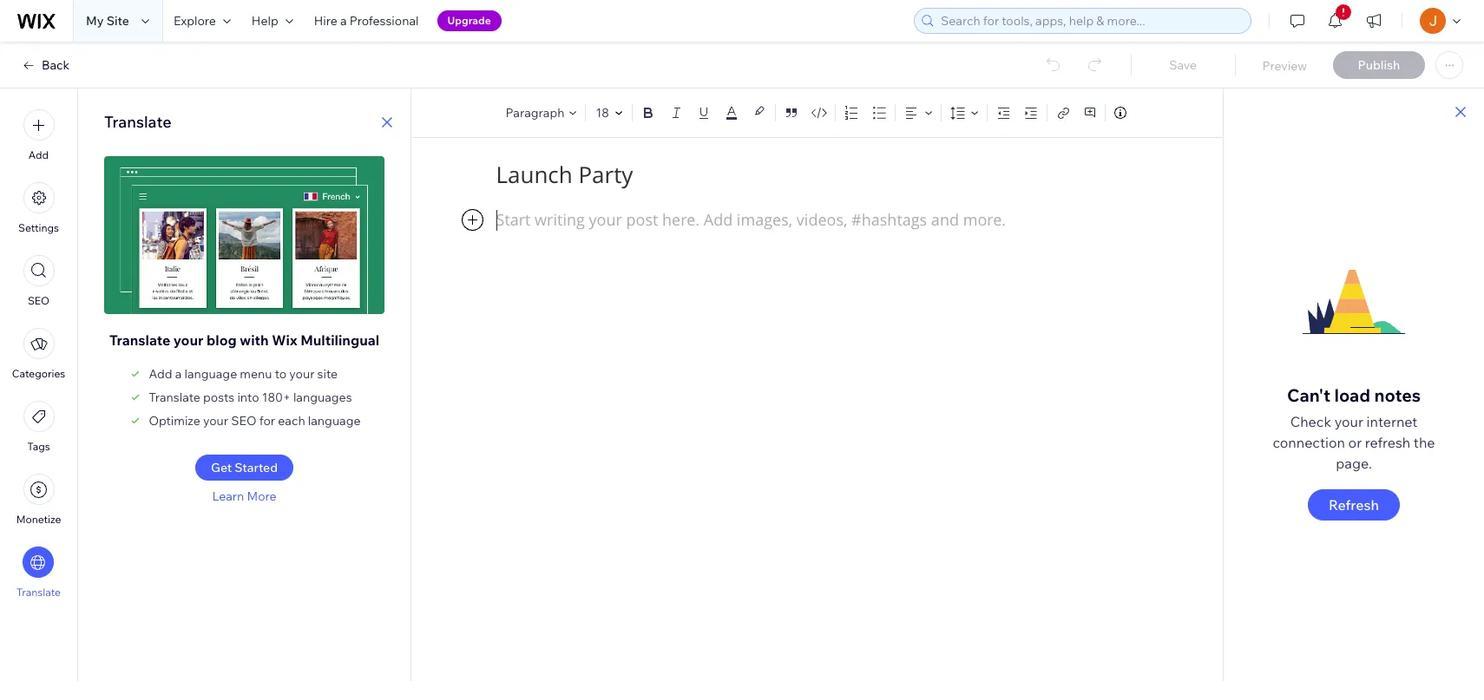 Task type: locate. For each thing, give the bounding box(es) containing it.
language up posts
[[184, 366, 237, 382]]

get started
[[211, 460, 278, 476]]

Search for tools, apps, help & more... field
[[936, 9, 1246, 33]]

your up or
[[1335, 413, 1364, 430]]

add inside add a language menu to your site translate posts into 180+ languages optimize your seo for each language
[[149, 366, 172, 382]]

1 vertical spatial add
[[149, 366, 172, 382]]

seo
[[28, 294, 50, 307], [231, 413, 257, 429]]

professional
[[350, 13, 419, 29]]

hire
[[314, 13, 337, 29]]

0 horizontal spatial add
[[29, 148, 49, 161]]

site
[[106, 13, 129, 29]]

monetize
[[16, 513, 61, 526]]

translate
[[104, 112, 171, 132], [109, 332, 170, 349], [149, 390, 200, 405], [17, 586, 61, 599]]

add inside button
[[29, 148, 49, 161]]

explore
[[174, 13, 216, 29]]

seo left for
[[231, 413, 257, 429]]

translate inside add a language menu to your site translate posts into 180+ languages optimize your seo for each language
[[149, 390, 200, 405]]

settings
[[18, 221, 59, 234]]

seo up categories 'button'
[[28, 294, 50, 307]]

translate inside menu
[[17, 586, 61, 599]]

add up settings 'button'
[[29, 148, 49, 161]]

hire a professional link
[[304, 0, 429, 42]]

refresh
[[1365, 434, 1411, 451]]

or
[[1348, 434, 1362, 451]]

get
[[211, 460, 232, 476]]

1 vertical spatial a
[[175, 366, 182, 382]]

None field
[[594, 104, 611, 122]]

connection
[[1273, 434, 1345, 451]]

categories button
[[12, 328, 65, 380]]

0 horizontal spatial seo
[[28, 294, 50, 307]]

refresh
[[1329, 496, 1379, 513]]

multilingual
[[300, 332, 379, 349]]

translate button
[[17, 547, 61, 599]]

paragraph button
[[502, 101, 582, 125]]

tags
[[27, 440, 50, 453]]

add up optimize
[[149, 366, 172, 382]]

1 horizontal spatial a
[[340, 13, 347, 29]]

add a language menu to your site translate posts into 180+ languages optimize your seo for each language
[[149, 366, 361, 429]]

None text field
[[496, 209, 1138, 621]]

help
[[252, 13, 278, 29]]

a
[[340, 13, 347, 29], [175, 366, 182, 382]]

language down languages
[[308, 413, 361, 429]]

back
[[42, 57, 70, 73]]

can't
[[1287, 384, 1331, 406]]

0 horizontal spatial language
[[184, 366, 237, 382]]

1 horizontal spatial seo
[[231, 413, 257, 429]]

your
[[173, 332, 204, 349], [289, 366, 315, 382], [1335, 413, 1364, 430], [203, 413, 228, 429]]

started
[[235, 460, 278, 476]]

help button
[[241, 0, 304, 42]]

upgrade button
[[437, 10, 501, 31]]

menu
[[240, 366, 272, 382]]

your down posts
[[203, 413, 228, 429]]

tags button
[[23, 401, 54, 453]]

my site
[[86, 13, 129, 29]]

1 vertical spatial seo
[[231, 413, 257, 429]]

upgrade
[[447, 14, 491, 27]]

seo inside add a language menu to your site translate posts into 180+ languages optimize your seo for each language
[[231, 413, 257, 429]]

paragraph
[[506, 105, 565, 120]]

language
[[184, 366, 237, 382], [308, 413, 361, 429]]

hire a professional
[[314, 13, 419, 29]]

menu
[[0, 99, 77, 609]]

0 vertical spatial a
[[340, 13, 347, 29]]

0 vertical spatial language
[[184, 366, 237, 382]]

plugin toolbar image
[[461, 209, 483, 231]]

a right hire
[[340, 13, 347, 29]]

to
[[275, 366, 287, 382]]

a for language
[[175, 366, 182, 382]]

page.
[[1336, 454, 1372, 472]]

a inside add a language menu to your site translate posts into 180+ languages optimize your seo for each language
[[175, 366, 182, 382]]

add
[[29, 148, 49, 161], [149, 366, 172, 382]]

1 horizontal spatial add
[[149, 366, 172, 382]]

seo button
[[23, 255, 54, 307]]

0 horizontal spatial a
[[175, 366, 182, 382]]

0 vertical spatial seo
[[28, 294, 50, 307]]

1 vertical spatial language
[[308, 413, 361, 429]]

a up optimize
[[175, 366, 182, 382]]

180+
[[262, 390, 291, 405]]

0 vertical spatial add
[[29, 148, 49, 161]]



Task type: vqa. For each thing, say whether or not it's contained in the screenshot.
tags
yes



Task type: describe. For each thing, give the bounding box(es) containing it.
refresh button
[[1308, 489, 1400, 520]]

for
[[259, 413, 275, 429]]

into
[[237, 390, 259, 405]]

add for add
[[29, 148, 49, 161]]

settings button
[[18, 182, 59, 234]]

your right to
[[289, 366, 315, 382]]

learn
[[212, 489, 244, 504]]

load
[[1335, 384, 1371, 406]]

blog
[[207, 332, 237, 349]]

back button
[[21, 57, 70, 73]]

learn more
[[212, 489, 277, 504]]

posts
[[203, 390, 235, 405]]

languages
[[293, 390, 352, 405]]

menu containing add
[[0, 99, 77, 609]]

my
[[86, 13, 104, 29]]

check
[[1290, 413, 1332, 430]]

site
[[317, 366, 338, 382]]

can't load notes check your internet connection or refresh the page.
[[1273, 384, 1435, 472]]

more
[[247, 489, 277, 504]]

add button
[[23, 109, 54, 161]]

notes
[[1375, 384, 1421, 406]]

categories
[[12, 367, 65, 380]]

learn more button
[[212, 489, 277, 504]]

Add a Catchy Title text field
[[496, 160, 1126, 190]]

wix
[[272, 332, 297, 349]]

translate your blog with wix multilingual
[[109, 332, 379, 349]]

a for professional
[[340, 13, 347, 29]]

monetize button
[[16, 474, 61, 526]]

the
[[1414, 434, 1435, 451]]

add for add a language menu to your site translate posts into 180+ languages optimize your seo for each language
[[149, 366, 172, 382]]

optimize
[[149, 413, 200, 429]]

get started button
[[195, 455, 293, 481]]

seo inside button
[[28, 294, 50, 307]]

your left blog
[[173, 332, 204, 349]]

1 horizontal spatial language
[[308, 413, 361, 429]]

internet
[[1367, 413, 1418, 430]]

each
[[278, 413, 305, 429]]

your inside "can't load notes check your internet connection or refresh the page."
[[1335, 413, 1364, 430]]

with
[[240, 332, 269, 349]]



